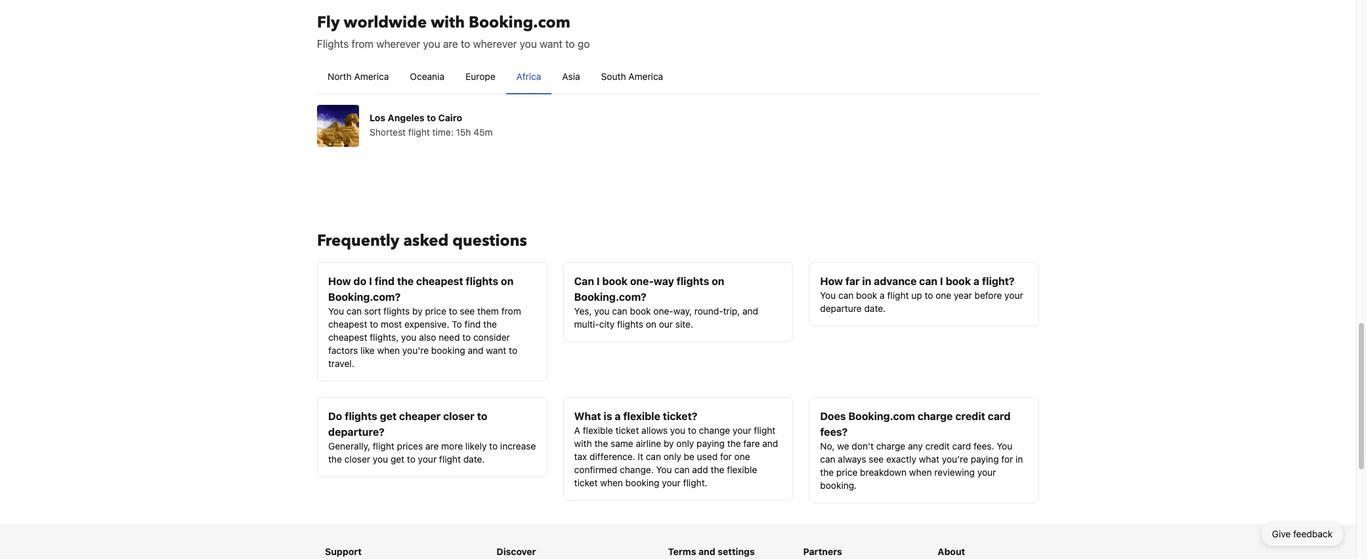 Task type: describe. For each thing, give the bounding box(es) containing it.
same
[[611, 438, 633, 449]]

flights right way
[[677, 275, 709, 287]]

1 vertical spatial credit
[[925, 441, 950, 452]]

how for how do i find the cheapest flights on booking.com?
[[328, 275, 351, 287]]

what
[[574, 411, 601, 422]]

cheaper
[[399, 411, 441, 422]]

from inside fly worldwide with booking.com flights from wherever you are to wherever you want to go
[[351, 38, 374, 50]]

yes,
[[574, 306, 592, 317]]

when inside "what is a flexible ticket? a flexible ticket allows you to change your flight with the same airline by only paying the fare and tax difference. it can only be used for one confirmed change. you can add the flexible ticket when booking your flight."
[[600, 478, 623, 489]]

0 vertical spatial one-
[[630, 275, 654, 287]]

questions
[[453, 230, 527, 252]]

1 horizontal spatial a
[[880, 290, 885, 301]]

before
[[975, 290, 1002, 301]]

feedback
[[1293, 529, 1333, 540]]

your up fare
[[733, 425, 751, 436]]

is
[[604, 411, 612, 422]]

africa button
[[506, 59, 552, 94]]

book down 'far'
[[856, 290, 877, 301]]

change.
[[620, 464, 654, 476]]

0 vertical spatial ticket
[[616, 425, 639, 436]]

increase
[[500, 441, 536, 452]]

flights inside do flights get cheaper closer to departure? generally, flight prices are more likely to increase the closer you get to your flight date.
[[345, 411, 377, 422]]

1 vertical spatial ticket
[[574, 478, 598, 489]]

be
[[684, 451, 695, 463]]

and inside the can i book one-way flights on booking.com? yes, you can book one-way, round-trip, and multi-city flights on our site.
[[742, 306, 758, 317]]

you're
[[402, 345, 429, 356]]

the inside does booking.com charge credit card fees? no, we don't charge any credit card fees. you can always see exactly what you're paying for in the price breakdown when reviewing your booking.
[[820, 467, 834, 478]]

settings
[[718, 547, 755, 558]]

date. inside do flights get cheaper closer to departure? generally, flight prices are more likely to increase the closer you get to your flight date.
[[463, 454, 485, 465]]

to right need
[[462, 332, 471, 343]]

1 horizontal spatial on
[[646, 319, 656, 330]]

way
[[654, 275, 674, 287]]

are inside fly worldwide with booking.com flights from wherever you are to wherever you want to go
[[443, 38, 458, 50]]

15h
[[456, 126, 471, 138]]

2 vertical spatial cheapest
[[328, 332, 367, 343]]

you inside the can i book one-way flights on booking.com? yes, you can book one-way, round-trip, and multi-city flights on our site.
[[594, 306, 610, 317]]

more
[[441, 441, 463, 452]]

give
[[1272, 529, 1291, 540]]

the down used
[[711, 464, 724, 476]]

book up year
[[946, 275, 971, 287]]

booking.com? inside how do i find the cheapest flights on booking.com? you can sort flights by price to see them from cheapest to most expensive. to find the cheapest flights, you also need to consider factors like when you're booking and want to travel.
[[328, 291, 401, 303]]

the left fare
[[727, 438, 741, 449]]

time:
[[432, 126, 453, 138]]

you inside does booking.com charge credit card fees? no, we don't charge any credit card fees. you can always see exactly what you're paying for in the price breakdown when reviewing your booking.
[[997, 441, 1013, 452]]

do
[[354, 275, 366, 287]]

0 vertical spatial cheapest
[[416, 275, 463, 287]]

to up europe
[[461, 38, 470, 50]]

2 wherever from the left
[[473, 38, 517, 50]]

about
[[938, 547, 965, 558]]

and inside how do i find the cheapest flights on booking.com? you can sort flights by price to see them from cheapest to most expensive. to find the cheapest flights, you also need to consider factors like when you're booking and want to travel.
[[468, 345, 484, 356]]

0 vertical spatial only
[[676, 438, 694, 449]]

by inside how do i find the cheapest flights on booking.com? you can sort flights by price to see them from cheapest to most expensive. to find the cheapest flights, you also need to consider factors like when you're booking and want to travel.
[[412, 306, 423, 317]]

can up departure
[[838, 290, 854, 301]]

prices
[[397, 441, 423, 452]]

you up oceania
[[423, 38, 440, 50]]

to down prices
[[407, 454, 415, 465]]

support
[[325, 547, 362, 558]]

booking inside how do i find the cheapest flights on booking.com? you can sort flights by price to see them from cheapest to most expensive. to find the cheapest flights, you also need to consider factors like when you're booking and want to travel.
[[431, 345, 465, 356]]

confirmed
[[574, 464, 617, 476]]

terms
[[668, 547, 696, 558]]

can
[[574, 275, 594, 287]]

reviewing
[[934, 467, 975, 478]]

we
[[837, 441, 849, 452]]

booking.com inside fly worldwide with booking.com flights from wherever you are to wherever you want to go
[[469, 11, 570, 33]]

i inside the can i book one-way flights on booking.com? yes, you can book one-way, round-trip, and multi-city flights on our site.
[[597, 275, 600, 287]]

and right terms
[[699, 547, 715, 558]]

to down sort
[[370, 319, 378, 330]]

0 vertical spatial charge
[[918, 411, 953, 422]]

south
[[601, 71, 626, 82]]

always
[[838, 454, 866, 465]]

ticket?
[[663, 411, 697, 422]]

cairo
[[438, 112, 462, 123]]

need
[[439, 332, 460, 343]]

discover
[[497, 547, 536, 558]]

flight.
[[683, 478, 707, 489]]

how for how far in advance can i book a flight?
[[820, 275, 843, 287]]

multi-
[[574, 319, 599, 330]]

1 vertical spatial cheapest
[[328, 319, 367, 330]]

a
[[574, 425, 580, 436]]

when inside does booking.com charge credit card fees? no, we don't charge any credit card fees. you can always see exactly what you're paying for in the price breakdown when reviewing your booking.
[[909, 467, 932, 478]]

one inside "what is a flexible ticket? a flexible ticket allows you to change your flight with the same airline by only paying the fare and tax difference. it can only be used for one confirmed change. you can add the flexible ticket when booking your flight."
[[734, 451, 750, 463]]

consider
[[473, 332, 510, 343]]

to down consider
[[509, 345, 517, 356]]

expensive.
[[404, 319, 449, 330]]

year
[[954, 290, 972, 301]]

flights,
[[370, 332, 399, 343]]

can inside does booking.com charge credit card fees? no, we don't charge any credit card fees. you can always see exactly what you're paying for in the price breakdown when reviewing your booking.
[[820, 454, 835, 465]]

the inside do flights get cheaper closer to departure? generally, flight prices are more likely to increase the closer you get to your flight date.
[[328, 454, 342, 465]]

to up to
[[449, 306, 457, 317]]

and inside "what is a flexible ticket? a flexible ticket allows you to change your flight with the same airline by only paying the fare and tax difference. it can only be used for one confirmed change. you can add the flexible ticket when booking your flight."
[[762, 438, 778, 449]]

do
[[328, 411, 342, 422]]

0 vertical spatial a
[[974, 275, 980, 287]]

fly
[[317, 11, 340, 33]]

to inside "what is a flexible ticket? a flexible ticket allows you to change your flight with the same airline by only paying the fare and tax difference. it can only be used for one confirmed change. you can add the flexible ticket when booking your flight."
[[688, 425, 696, 436]]

does
[[820, 411, 846, 422]]

booking.
[[820, 480, 857, 491]]

allows
[[642, 425, 668, 436]]

can i book one-way flights on booking.com? yes, you can book one-way, round-trip, and multi-city flights on our site.
[[574, 275, 758, 330]]

see inside does booking.com charge credit card fees? no, we don't charge any credit card fees. you can always see exactly what you're paying for in the price breakdown when reviewing your booking.
[[869, 454, 884, 465]]

departure
[[820, 303, 862, 314]]

how do i find the cheapest flights on booking.com? you can sort flights by price to see them from cheapest to most expensive. to find the cheapest flights, you also need to consider factors like when you're booking and want to travel.
[[328, 275, 521, 369]]

45m
[[473, 126, 493, 138]]

to inside "los angeles to cairo shortest flight time: 15h 45m"
[[427, 112, 436, 123]]

europe button
[[455, 59, 506, 94]]

you inside do flights get cheaper closer to departure? generally, flight prices are more likely to increase the closer you get to your flight date.
[[373, 454, 388, 465]]

change
[[699, 425, 730, 436]]

2 horizontal spatial on
[[712, 275, 724, 287]]

1 vertical spatial closer
[[344, 454, 370, 465]]

the up consider
[[483, 319, 497, 330]]

do flights get cheaper closer to departure? generally, flight prices are more likely to increase the closer you get to your flight date.
[[328, 411, 536, 465]]

you inside "what is a flexible ticket? a flexible ticket allows you to change your flight with the same airline by only paying the fare and tax difference. it can only be used for one confirmed change. you can add the flexible ticket when booking your flight."
[[656, 464, 672, 476]]

don't
[[852, 441, 874, 452]]

0 horizontal spatial charge
[[876, 441, 905, 452]]

flight left prices
[[373, 441, 394, 452]]

to left go
[[565, 38, 575, 50]]

your inside does booking.com charge credit card fees? no, we don't charge any credit card fees. you can always see exactly what you're paying for in the price breakdown when reviewing your booking.
[[977, 467, 996, 478]]

far
[[845, 275, 860, 287]]

fees.
[[974, 441, 994, 452]]

0 vertical spatial find
[[375, 275, 395, 287]]

what is a flexible ticket? a flexible ticket allows you to change your flight with the same airline by only paying the fare and tax difference. it can only be used for one confirmed change. you can add the flexible ticket when booking your flight.
[[574, 411, 778, 489]]

booking.com inside does booking.com charge credit card fees? no, we don't charge any credit card fees. you can always see exactly what you're paying for in the price breakdown when reviewing your booking.
[[848, 411, 915, 422]]

south america button
[[591, 59, 674, 94]]

shortest
[[370, 126, 406, 138]]

angeles
[[388, 112, 424, 123]]

most
[[381, 319, 402, 330]]

europe
[[466, 71, 495, 82]]

for inside does booking.com charge credit card fees? no, we don't charge any credit card fees. you can always see exactly what you're paying for in the price breakdown when reviewing your booking.
[[1001, 454, 1013, 465]]

used
[[697, 451, 718, 463]]

book right can
[[602, 275, 628, 287]]

advance
[[874, 275, 917, 287]]

flight?
[[982, 275, 1015, 287]]

to up likely
[[477, 411, 487, 422]]

america for south america
[[628, 71, 663, 82]]

also
[[419, 332, 436, 343]]

flight inside how far in advance can i book a flight? you can book a flight up to one year before your departure date.
[[887, 290, 909, 301]]

your left flight. on the right bottom of page
[[662, 478, 681, 489]]

0 vertical spatial get
[[380, 411, 397, 422]]

date. inside how far in advance can i book a flight? you can book a flight up to one year before your departure date.
[[864, 303, 886, 314]]

departure?
[[328, 426, 385, 438]]

worldwide
[[344, 11, 427, 33]]

can right 'it'
[[646, 451, 661, 463]]

on inside how do i find the cheapest flights on booking.com? you can sort flights by price to see them from cheapest to most expensive. to find the cheapest flights, you also need to consider factors like when you're booking and want to travel.
[[501, 275, 514, 287]]

fees?
[[820, 426, 848, 438]]

it
[[638, 451, 643, 463]]



Task type: locate. For each thing, give the bounding box(es) containing it.
2 booking.com? from the left
[[574, 291, 647, 303]]

los angeles to cairo image
[[317, 105, 359, 147]]

and right fare
[[762, 438, 778, 449]]

any
[[908, 441, 923, 452]]

them
[[477, 306, 499, 317]]

round-
[[694, 306, 723, 317]]

you up departure
[[820, 290, 836, 301]]

booking.com? up sort
[[328, 291, 401, 303]]

1 horizontal spatial how
[[820, 275, 843, 287]]

north america
[[328, 71, 389, 82]]

1 horizontal spatial booking.com
[[848, 411, 915, 422]]

0 horizontal spatial date.
[[463, 454, 485, 465]]

wherever up europe
[[473, 38, 517, 50]]

booking down need
[[431, 345, 465, 356]]

with inside fly worldwide with booking.com flights from wherever you are to wherever you want to go
[[431, 11, 465, 33]]

to
[[461, 38, 470, 50], [565, 38, 575, 50], [427, 112, 436, 123], [925, 290, 933, 301], [449, 306, 457, 317], [370, 319, 378, 330], [462, 332, 471, 343], [509, 345, 517, 356], [477, 411, 487, 422], [688, 425, 696, 436], [489, 441, 498, 452], [407, 454, 415, 465]]

can down "no,"
[[820, 454, 835, 465]]

on left our
[[646, 319, 656, 330]]

how
[[328, 275, 351, 287], [820, 275, 843, 287]]

see up to
[[460, 306, 475, 317]]

1 vertical spatial get
[[391, 454, 404, 465]]

one left year
[[936, 290, 951, 301]]

los angeles to cairo shortest flight time: 15h 45m
[[370, 112, 493, 138]]

0 horizontal spatial one
[[734, 451, 750, 463]]

0 horizontal spatial card
[[952, 441, 971, 452]]

in right you're at the right of the page
[[1016, 454, 1023, 465]]

give feedback
[[1272, 529, 1333, 540]]

0 vertical spatial in
[[862, 275, 871, 287]]

difference.
[[590, 451, 635, 463]]

america inside button
[[354, 71, 389, 82]]

no,
[[820, 441, 835, 452]]

i right advance
[[940, 275, 943, 287]]

0 vertical spatial booking
[[431, 345, 465, 356]]

your
[[1005, 290, 1023, 301], [733, 425, 751, 436], [418, 454, 437, 465], [977, 467, 996, 478], [662, 478, 681, 489]]

card up fees.
[[988, 411, 1011, 422]]

north america button
[[317, 59, 399, 94]]

are inside do flights get cheaper closer to departure? generally, flight prices are more likely to increase the closer you get to your flight date.
[[425, 441, 439, 452]]

the up difference.
[[594, 438, 608, 449]]

book left the way,
[[630, 306, 651, 317]]

0 horizontal spatial credit
[[925, 441, 950, 452]]

you're
[[942, 454, 968, 465]]

charge up exactly
[[876, 441, 905, 452]]

0 vertical spatial closer
[[443, 411, 475, 422]]

to inside how far in advance can i book a flight? you can book a flight up to one year before your departure date.
[[925, 290, 933, 301]]

1 how from the left
[[328, 275, 351, 287]]

1 vertical spatial a
[[880, 290, 885, 301]]

credit
[[955, 411, 985, 422], [925, 441, 950, 452]]

1 vertical spatial want
[[486, 345, 506, 356]]

to
[[452, 319, 462, 330]]

to right up
[[925, 290, 933, 301]]

you up africa
[[520, 38, 537, 50]]

2 how from the left
[[820, 275, 843, 287]]

charge up any
[[918, 411, 953, 422]]

you inside "what is a flexible ticket? a flexible ticket allows you to change your flight with the same airline by only paying the fare and tax difference. it can only be used for one confirmed change. you can add the flexible ticket when booking your flight."
[[670, 425, 685, 436]]

your down prices
[[418, 454, 437, 465]]

you
[[423, 38, 440, 50], [520, 38, 537, 50], [594, 306, 610, 317], [401, 332, 417, 343], [670, 425, 685, 436], [373, 454, 388, 465]]

1 vertical spatial only
[[664, 451, 681, 463]]

to up time:
[[427, 112, 436, 123]]

when down what
[[909, 467, 932, 478]]

0 horizontal spatial booking
[[431, 345, 465, 356]]

and
[[742, 306, 758, 317], [468, 345, 484, 356], [762, 438, 778, 449], [699, 547, 715, 558]]

i right do on the left
[[369, 275, 372, 287]]

flights up departure? on the bottom
[[345, 411, 377, 422]]

can left sort
[[346, 306, 362, 317]]

2 horizontal spatial a
[[974, 275, 980, 287]]

1 horizontal spatial ticket
[[616, 425, 639, 436]]

credit up fees.
[[955, 411, 985, 422]]

partners
[[803, 547, 842, 558]]

flexible
[[623, 411, 660, 422], [583, 425, 613, 436], [727, 464, 757, 476]]

how inside how do i find the cheapest flights on booking.com? you can sort flights by price to see them from cheapest to most expensive. to find the cheapest flights, you also need to consider factors like when you're booking and want to travel.
[[328, 275, 351, 287]]

one down fare
[[734, 451, 750, 463]]

date. down likely
[[463, 454, 485, 465]]

0 horizontal spatial see
[[460, 306, 475, 317]]

and down consider
[[468, 345, 484, 356]]

2 horizontal spatial flexible
[[727, 464, 757, 476]]

price inside how do i find the cheapest flights on booking.com? you can sort flights by price to see them from cheapest to most expensive. to find the cheapest flights, you also need to consider factors like when you're booking and want to travel.
[[425, 306, 446, 317]]

i
[[369, 275, 372, 287], [597, 275, 600, 287], [940, 275, 943, 287]]

credit up what
[[925, 441, 950, 452]]

go
[[578, 38, 590, 50]]

a inside "what is a flexible ticket? a flexible ticket allows you to change your flight with the same airline by only paying the fare and tax difference. it can only be used for one confirmed change. you can add the flexible ticket when booking your flight."
[[615, 411, 621, 422]]

can inside the can i book one-way flights on booking.com? yes, you can book one-way, round-trip, and multi-city flights on our site.
[[612, 306, 627, 317]]

2 i from the left
[[597, 275, 600, 287]]

get
[[380, 411, 397, 422], [391, 454, 404, 465]]

see
[[460, 306, 475, 317], [869, 454, 884, 465]]

you inside how do i find the cheapest flights on booking.com? you can sort flights by price to see them from cheapest to most expensive. to find the cheapest flights, you also need to consider factors like when you're booking and want to travel.
[[401, 332, 417, 343]]

i right can
[[597, 275, 600, 287]]

only left be
[[664, 451, 681, 463]]

1 horizontal spatial price
[[836, 467, 858, 478]]

trip,
[[723, 306, 740, 317]]

1 horizontal spatial card
[[988, 411, 1011, 422]]

the up booking.
[[820, 467, 834, 478]]

generally,
[[328, 441, 370, 452]]

flight
[[408, 126, 430, 138], [887, 290, 909, 301], [754, 425, 776, 436], [373, 441, 394, 452], [439, 454, 461, 465]]

1 horizontal spatial by
[[664, 438, 674, 449]]

factors
[[328, 345, 358, 356]]

asked
[[403, 230, 449, 252]]

price down always
[[836, 467, 858, 478]]

paying up used
[[697, 438, 725, 449]]

you inside how do i find the cheapest flights on booking.com? you can sort flights by price to see them from cheapest to most expensive. to find the cheapest flights, you also need to consider factors like when you're booking and want to travel.
[[328, 306, 344, 317]]

cheapest
[[416, 275, 463, 287], [328, 319, 367, 330], [328, 332, 367, 343]]

1 vertical spatial card
[[952, 441, 971, 452]]

paying inside does booking.com charge credit card fees? no, we don't charge any credit card fees. you can always see exactly what you're paying for in the price breakdown when reviewing your booking.
[[971, 454, 999, 465]]

1 vertical spatial booking.com
[[848, 411, 915, 422]]

how inside how far in advance can i book a flight? you can book a flight up to one year before your departure date.
[[820, 275, 843, 287]]

does booking.com charge credit card fees? no, we don't charge any credit card fees. you can always see exactly what you're paying for in the price breakdown when reviewing your booking.
[[820, 411, 1023, 491]]

give feedback button
[[1262, 523, 1343, 547]]

1 horizontal spatial closer
[[443, 411, 475, 422]]

find
[[375, 275, 395, 287], [465, 319, 481, 330]]

your down flight?
[[1005, 290, 1023, 301]]

los
[[370, 112, 385, 123]]

1 i from the left
[[369, 275, 372, 287]]

1 horizontal spatial see
[[869, 454, 884, 465]]

frequently
[[317, 230, 399, 252]]

terms and settings
[[668, 547, 755, 558]]

like
[[360, 345, 375, 356]]

for right used
[[720, 451, 732, 463]]

1 vertical spatial booking
[[625, 478, 659, 489]]

0 horizontal spatial in
[[862, 275, 871, 287]]

by up expensive. on the left bottom of the page
[[412, 306, 423, 317]]

1 horizontal spatial date.
[[864, 303, 886, 314]]

airline
[[636, 438, 661, 449]]

flight inside "what is a flexible ticket? a flexible ticket allows you to change your flight with the same airline by only paying the fare and tax difference. it can only be used for one confirmed change. you can add the flexible ticket when booking your flight."
[[754, 425, 776, 436]]

0 vertical spatial credit
[[955, 411, 985, 422]]

1 vertical spatial see
[[869, 454, 884, 465]]

0 vertical spatial are
[[443, 38, 458, 50]]

the down the generally, on the bottom left
[[328, 454, 342, 465]]

can down be
[[674, 464, 690, 476]]

in
[[862, 275, 871, 287], [1016, 454, 1023, 465]]

1 booking.com? from the left
[[328, 291, 401, 303]]

flight down more
[[439, 454, 461, 465]]

0 vertical spatial one
[[936, 290, 951, 301]]

1 horizontal spatial when
[[600, 478, 623, 489]]

only up be
[[676, 438, 694, 449]]

fly worldwide with booking.com flights from wherever you are to wherever you want to go
[[317, 11, 590, 50]]

booking.com? up city
[[574, 291, 647, 303]]

2 horizontal spatial when
[[909, 467, 932, 478]]

america inside button
[[628, 71, 663, 82]]

2 vertical spatial a
[[615, 411, 621, 422]]

closer down the generally, on the bottom left
[[344, 454, 370, 465]]

to down the ticket?
[[688, 425, 696, 436]]

0 horizontal spatial from
[[351, 38, 374, 50]]

3 i from the left
[[940, 275, 943, 287]]

a
[[974, 275, 980, 287], [880, 290, 885, 301], [615, 411, 621, 422]]

with up oceania
[[431, 11, 465, 33]]

america right north
[[354, 71, 389, 82]]

0 horizontal spatial flexible
[[583, 425, 613, 436]]

ticket down the confirmed
[[574, 478, 598, 489]]

get down prices
[[391, 454, 404, 465]]

0 horizontal spatial by
[[412, 306, 423, 317]]

1 horizontal spatial for
[[1001, 454, 1013, 465]]

0 vertical spatial from
[[351, 38, 374, 50]]

travel.
[[328, 358, 354, 369]]

0 vertical spatial flexible
[[623, 411, 660, 422]]

add
[[692, 464, 708, 476]]

when down flights, at the left
[[377, 345, 400, 356]]

tab list
[[317, 59, 1039, 95]]

you up city
[[594, 306, 610, 317]]

how left 'far'
[[820, 275, 843, 287]]

asia button
[[552, 59, 591, 94]]

1 vertical spatial from
[[501, 306, 521, 317]]

closer
[[443, 411, 475, 422], [344, 454, 370, 465]]

when down the confirmed
[[600, 478, 623, 489]]

booking.com up don't
[[848, 411, 915, 422]]

1 horizontal spatial are
[[443, 38, 458, 50]]

likely
[[465, 441, 487, 452]]

flexible up 'allows'
[[623, 411, 660, 422]]

0 vertical spatial with
[[431, 11, 465, 33]]

get left cheaper
[[380, 411, 397, 422]]

0 horizontal spatial america
[[354, 71, 389, 82]]

0 horizontal spatial how
[[328, 275, 351, 287]]

africa
[[516, 71, 541, 82]]

1 vertical spatial in
[[1016, 454, 1023, 465]]

0 vertical spatial card
[[988, 411, 1011, 422]]

2 america from the left
[[628, 71, 663, 82]]

1 vertical spatial one-
[[653, 306, 673, 317]]

can inside how do i find the cheapest flights on booking.com? you can sort flights by price to see them from cheapest to most expensive. to find the cheapest flights, you also need to consider factors like when you're booking and want to travel.
[[346, 306, 362, 317]]

1 horizontal spatial with
[[574, 438, 592, 449]]

for inside "what is a flexible ticket? a flexible ticket allows you to change your flight with the same airline by only paying the fare and tax difference. it can only be used for one confirmed change. you can add the flexible ticket when booking your flight."
[[720, 451, 732, 463]]

booking down the change.
[[625, 478, 659, 489]]

frequently asked questions
[[317, 230, 527, 252]]

i inside how do i find the cheapest flights on booking.com? you can sort flights by price to see them from cheapest to most expensive. to find the cheapest flights, you also need to consider factors like when you're booking and want to travel.
[[369, 275, 372, 287]]

can up up
[[919, 275, 938, 287]]

are
[[443, 38, 458, 50], [425, 441, 439, 452]]

are left more
[[425, 441, 439, 452]]

1 vertical spatial find
[[465, 319, 481, 330]]

flight down advance
[[887, 290, 909, 301]]

0 horizontal spatial with
[[431, 11, 465, 33]]

when inside how do i find the cheapest flights on booking.com? you can sort flights by price to see them from cheapest to most expensive. to find the cheapest flights, you also need to consider factors like when you're booking and want to travel.
[[377, 345, 400, 356]]

1 horizontal spatial booking.com?
[[574, 291, 647, 303]]

tab list containing north america
[[317, 59, 1039, 95]]

want inside how do i find the cheapest flights on booking.com? you can sort flights by price to see them from cheapest to most expensive. to find the cheapest flights, you also need to consider factors like when you're booking and want to travel.
[[486, 345, 506, 356]]

can up city
[[612, 306, 627, 317]]

booking.com up africa
[[469, 11, 570, 33]]

booking.com
[[469, 11, 570, 33], [848, 411, 915, 422]]

1 horizontal spatial credit
[[955, 411, 985, 422]]

0 horizontal spatial booking.com
[[469, 11, 570, 33]]

with inside "what is a flexible ticket? a flexible ticket allows you to change your flight with the same airline by only paying the fare and tax difference. it can only be used for one confirmed change. you can add the flexible ticket when booking your flight."
[[574, 438, 592, 449]]

asia
[[562, 71, 580, 82]]

way,
[[673, 306, 692, 317]]

date. down advance
[[864, 303, 886, 314]]

and right the trip,
[[742, 306, 758, 317]]

in right 'far'
[[862, 275, 871, 287]]

1 vertical spatial one
[[734, 451, 750, 463]]

city
[[599, 319, 615, 330]]

to right likely
[[489, 441, 498, 452]]

1 america from the left
[[354, 71, 389, 82]]

want down consider
[[486, 345, 506, 356]]

your inside how far in advance can i book a flight? you can book a flight up to one year before your departure date.
[[1005, 290, 1023, 301]]

you up you're
[[401, 332, 417, 343]]

i inside how far in advance can i book a flight? you can book a flight up to one year before your departure date.
[[940, 275, 943, 287]]

from right flights
[[351, 38, 374, 50]]

you
[[820, 290, 836, 301], [328, 306, 344, 317], [997, 441, 1013, 452], [656, 464, 672, 476]]

want inside fly worldwide with booking.com flights from wherever you are to wherever you want to go
[[540, 38, 563, 50]]

0 horizontal spatial wherever
[[376, 38, 420, 50]]

0 horizontal spatial closer
[[344, 454, 370, 465]]

1 vertical spatial with
[[574, 438, 592, 449]]

1 vertical spatial by
[[664, 438, 674, 449]]

1 horizontal spatial i
[[597, 275, 600, 287]]

price up expensive. on the left bottom of the page
[[425, 306, 446, 317]]

breakdown
[[860, 467, 907, 478]]

booking
[[431, 345, 465, 356], [625, 478, 659, 489]]

0 vertical spatial see
[[460, 306, 475, 317]]

flights up 'them'
[[466, 275, 498, 287]]

0 vertical spatial by
[[412, 306, 423, 317]]

site.
[[675, 319, 693, 330]]

0 vertical spatial price
[[425, 306, 446, 317]]

the
[[397, 275, 414, 287], [483, 319, 497, 330], [594, 438, 608, 449], [727, 438, 741, 449], [328, 454, 342, 465], [711, 464, 724, 476], [820, 467, 834, 478]]

0 horizontal spatial when
[[377, 345, 400, 356]]

1 horizontal spatial one
[[936, 290, 951, 301]]

1 horizontal spatial wherever
[[473, 38, 517, 50]]

one inside how far in advance can i book a flight? you can book a flight up to one year before your departure date.
[[936, 290, 951, 301]]

you inside how far in advance can i book a flight? you can book a flight up to one year before your departure date.
[[820, 290, 836, 301]]

1 vertical spatial paying
[[971, 454, 999, 465]]

flights right city
[[617, 319, 643, 330]]

on down questions
[[501, 275, 514, 287]]

one-
[[630, 275, 654, 287], [653, 306, 673, 317]]

2 vertical spatial flexible
[[727, 464, 757, 476]]

exactly
[[886, 454, 916, 465]]

from
[[351, 38, 374, 50], [501, 306, 521, 317]]

you down the ticket?
[[670, 425, 685, 436]]

on up round-
[[712, 275, 724, 287]]

in inside does booking.com charge credit card fees? no, we don't charge any credit card fees. you can always see exactly what you're paying for in the price breakdown when reviewing your booking.
[[1016, 454, 1023, 465]]

your inside do flights get cheaper closer to departure? generally, flight prices are more likely to increase the closer you get to your flight date.
[[418, 454, 437, 465]]

0 horizontal spatial booking.com?
[[328, 291, 401, 303]]

card
[[988, 411, 1011, 422], [952, 441, 971, 452]]

tax
[[574, 451, 587, 463]]

booking.com? inside the can i book one-way flights on booking.com? yes, you can book one-way, round-trip, and multi-city flights on our site.
[[574, 291, 647, 303]]

1 horizontal spatial from
[[501, 306, 521, 317]]

when
[[377, 345, 400, 356], [909, 467, 932, 478], [600, 478, 623, 489]]

you left sort
[[328, 306, 344, 317]]

closer up more
[[443, 411, 475, 422]]

0 horizontal spatial i
[[369, 275, 372, 287]]

up
[[911, 290, 922, 301]]

charge
[[918, 411, 953, 422], [876, 441, 905, 452]]

wherever down worldwide
[[376, 38, 420, 50]]

paying inside "what is a flexible ticket? a flexible ticket allows you to change your flight with the same airline by only paying the fare and tax difference. it can only be used for one confirmed change. you can add the flexible ticket when booking your flight."
[[697, 438, 725, 449]]

for
[[720, 451, 732, 463], [1001, 454, 1013, 465]]

1 horizontal spatial paying
[[971, 454, 999, 465]]

from right 'them'
[[501, 306, 521, 317]]

you right fees.
[[997, 441, 1013, 452]]

by
[[412, 306, 423, 317], [664, 438, 674, 449]]

1 vertical spatial price
[[836, 467, 858, 478]]

0 horizontal spatial a
[[615, 411, 621, 422]]

booking.com?
[[328, 291, 401, 303], [574, 291, 647, 303]]

1 horizontal spatial charge
[[918, 411, 953, 422]]

from inside how do i find the cheapest flights on booking.com? you can sort flights by price to see them from cheapest to most expensive. to find the cheapest flights, you also need to consider factors like when you're booking and want to travel.
[[501, 306, 521, 317]]

by inside "what is a flexible ticket? a flexible ticket allows you to change your flight with the same airline by only paying the fare and tax difference. it can only be used for one confirmed change. you can add the flexible ticket when booking your flight."
[[664, 438, 674, 449]]

for right you're at the right of the page
[[1001, 454, 1013, 465]]

oceania
[[410, 71, 444, 82]]

how far in advance can i book a flight? you can book a flight up to one year before your departure date.
[[820, 275, 1023, 314]]

1 vertical spatial date.
[[463, 454, 485, 465]]

on
[[501, 275, 514, 287], [712, 275, 724, 287], [646, 319, 656, 330]]

your down fees.
[[977, 467, 996, 478]]

1 horizontal spatial want
[[540, 38, 563, 50]]

0 horizontal spatial ticket
[[574, 478, 598, 489]]

date.
[[864, 303, 886, 314], [463, 454, 485, 465]]

0 horizontal spatial price
[[425, 306, 446, 317]]

south america
[[601, 71, 663, 82]]

0 horizontal spatial on
[[501, 275, 514, 287]]

america for north america
[[354, 71, 389, 82]]

card up you're at the right of the page
[[952, 441, 971, 452]]

in inside how far in advance can i book a flight? you can book a flight up to one year before your departure date.
[[862, 275, 871, 287]]

the down frequently asked questions
[[397, 275, 414, 287]]

1 wherever from the left
[[376, 38, 420, 50]]

booking inside "what is a flexible ticket? a flexible ticket allows you to change your flight with the same airline by only paying the fare and tax difference. it can only be used for one confirmed change. you can add the flexible ticket when booking your flight."
[[625, 478, 659, 489]]

by down 'allows'
[[664, 438, 674, 449]]

you down departure? on the bottom
[[373, 454, 388, 465]]

want left go
[[540, 38, 563, 50]]

2 horizontal spatial i
[[940, 275, 943, 287]]

price inside does booking.com charge credit card fees? no, we don't charge any credit card fees. you can always see exactly what you're paying for in the price breakdown when reviewing your booking.
[[836, 467, 858, 478]]

flight inside "los angeles to cairo shortest flight time: 15h 45m"
[[408, 126, 430, 138]]

flights up most
[[384, 306, 410, 317]]

0 horizontal spatial find
[[375, 275, 395, 287]]

see inside how do i find the cheapest flights on booking.com? you can sort flights by price to see them from cheapest to most expensive. to find the cheapest flights, you also need to consider factors like when you're booking and want to travel.
[[460, 306, 475, 317]]



Task type: vqa. For each thing, say whether or not it's contained in the screenshot.
Airport taxis's Airport
no



